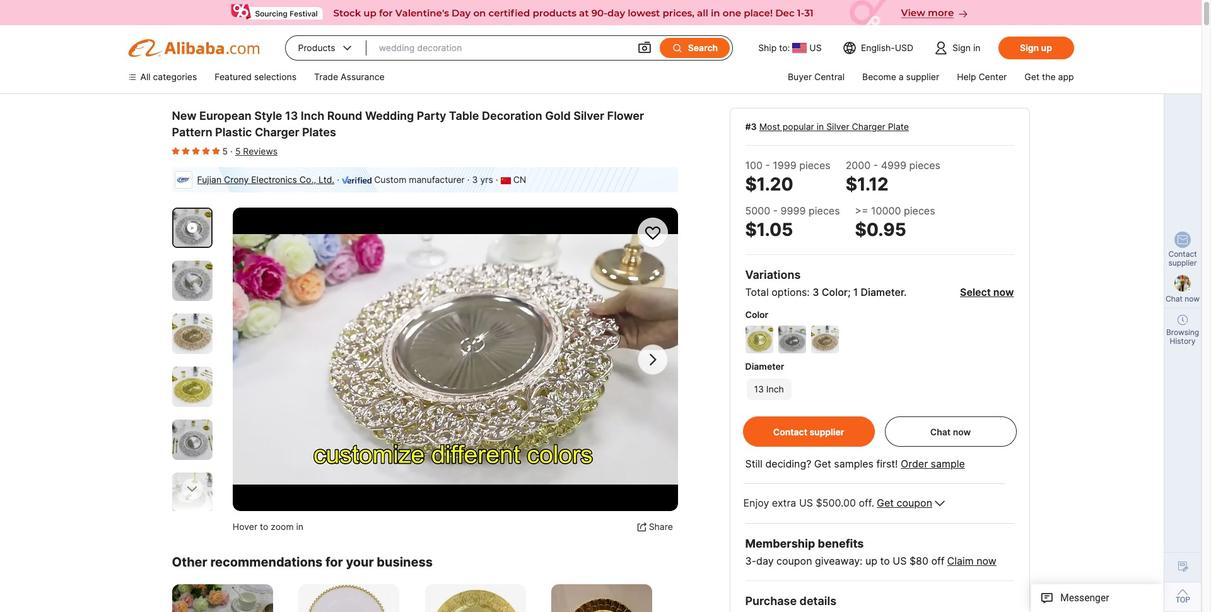 Task type: locate. For each thing, give the bounding box(es) containing it.
1 vertical spatial supplier
[[1169, 258, 1197, 268]]

english-usd
[[861, 42, 914, 53]]

silver
[[574, 109, 605, 122], [827, 121, 850, 132]]

1 horizontal spatial chat now
[[1166, 294, 1200, 303]]

1999
[[773, 159, 797, 172]]

2 horizontal spatial -
[[874, 159, 878, 172]]

charger left "plate"
[[852, 121, 886, 132]]

- for $1.20
[[766, 159, 770, 172]]

enjoy
[[744, 497, 769, 509]]

manufacturer
[[409, 174, 465, 185]]

0 vertical spatial 3
[[472, 174, 478, 185]]

0 horizontal spatial 5
[[222, 146, 228, 156]]

0 horizontal spatial in
[[296, 521, 304, 532]]

enjoy extra us $500.00 off. get coupon
[[744, 497, 933, 509]]

browsing
[[1167, 327, 1200, 337]]

0 vertical spatial contact supplier
[[1169, 249, 1197, 268]]

0 horizontal spatial chat
[[931, 426, 951, 437]]

products 
[[298, 42, 354, 54]]

0 vertical spatial us
[[810, 42, 822, 53]]

0 horizontal spatial charger
[[255, 126, 299, 139]]

get left samples
[[814, 457, 832, 470]]

1 horizontal spatial to
[[881, 554, 890, 567]]

us right extra
[[799, 497, 813, 509]]

1 vertical spatial 3
[[813, 286, 819, 298]]

0 vertical spatial up
[[1041, 42, 1052, 53]]

contact supplier button
[[773, 426, 844, 437]]

1 horizontal spatial coupon
[[897, 497, 933, 509]]

1 horizontal spatial diameter
[[861, 286, 904, 298]]

help
[[957, 71, 976, 82]]


[[637, 40, 652, 56]]

0 vertical spatial to
[[260, 521, 268, 532]]

2 vertical spatial get
[[877, 497, 894, 509]]

3 yrs
[[472, 174, 493, 185]]

1 vertical spatial chat
[[931, 426, 951, 437]]

products
[[298, 42, 335, 53]]

1 vertical spatial color
[[745, 309, 769, 320]]

1 horizontal spatial -
[[773, 204, 778, 217]]

sign up help
[[953, 42, 971, 53]]

5000 - 9999 pieces $1.05
[[745, 204, 840, 240]]

0 vertical spatial diameter
[[861, 286, 904, 298]]

1 favorites filling image from the left
[[172, 146, 180, 156]]

1 vertical spatial coupon
[[777, 554, 812, 567]]

most popular in  silver charger plate link
[[759, 121, 909, 132]]

app
[[1058, 71, 1074, 82]]

sign in
[[953, 42, 981, 53]]

coupon down membership
[[777, 554, 812, 567]]

get
[[1025, 71, 1040, 82], [814, 457, 832, 470], [877, 497, 894, 509]]

0 vertical spatial color
[[822, 286, 848, 298]]

0 horizontal spatial color
[[745, 309, 769, 320]]

central
[[815, 71, 845, 82]]

in up help center
[[974, 42, 981, 53]]

$1.12
[[846, 174, 889, 195]]

hover to zoom in
[[233, 521, 304, 532]]

0 horizontal spatial get
[[814, 457, 832, 470]]

3 right options: on the top right of page
[[813, 286, 819, 298]]

hover
[[233, 521, 258, 532]]

1 horizontal spatial 5
[[235, 146, 241, 156]]

1 horizontal spatial up
[[1041, 42, 1052, 53]]

list
[[172, 585, 804, 612]]

1 vertical spatial to
[[881, 554, 890, 567]]

european
[[199, 109, 252, 122]]

up up the
[[1041, 42, 1052, 53]]

0 vertical spatial chat now
[[1166, 294, 1200, 303]]

$500.00
[[816, 497, 856, 509]]

#3
[[745, 121, 757, 132]]

now right claim at bottom right
[[977, 554, 997, 567]]

to left $80
[[881, 554, 890, 567]]

diameter
[[861, 286, 904, 298], [745, 361, 784, 372]]

1 horizontal spatial inch
[[767, 384, 784, 394]]

13 inside new european style 13 inch round wedding party table decoration gold silver flower pattern plastic charger plates
[[285, 109, 298, 122]]

supplier inside 'contact supplier'
[[1169, 258, 1197, 268]]

1 horizontal spatial 3
[[813, 286, 819, 298]]

1 vertical spatial up
[[866, 554, 878, 567]]

0 vertical spatial 13
[[285, 109, 298, 122]]

get right 'off.'
[[877, 497, 894, 509]]

2 horizontal spatial in
[[974, 42, 981, 53]]

in right zoom
[[296, 521, 304, 532]]

0 vertical spatial chat
[[1166, 294, 1183, 303]]

1 horizontal spatial charger
[[852, 121, 886, 132]]

diameter right "1"
[[861, 286, 904, 298]]

5 for 5
[[222, 146, 228, 156]]

sign up get the app
[[1020, 42, 1039, 53]]

3 left yrs
[[472, 174, 478, 185]]

cn
[[513, 174, 526, 185]]

membership benefits 3-day coupon giveaway: up to us $80 off claim now
[[745, 537, 997, 567]]

assurance
[[341, 71, 385, 82]]

>=
[[855, 204, 869, 217]]

silver right gold at the top left
[[574, 109, 605, 122]]

1
[[853, 286, 858, 298]]

- for $1.05
[[773, 204, 778, 217]]

reviews
[[243, 146, 278, 156]]

2 horizontal spatial supplier
[[1169, 258, 1197, 268]]

1 vertical spatial get
[[814, 457, 832, 470]]

 search
[[672, 42, 718, 54]]

1 vertical spatial inch
[[767, 384, 784, 394]]

1 horizontal spatial sign
[[1020, 42, 1039, 53]]

0 vertical spatial inch
[[301, 109, 324, 122]]

0 vertical spatial get
[[1025, 71, 1040, 82]]

get left the
[[1025, 71, 1040, 82]]

diameter up 13 inch
[[745, 361, 784, 372]]

right image
[[644, 350, 662, 369]]

2 horizontal spatial get
[[1025, 71, 1040, 82]]

1 vertical spatial 13
[[754, 384, 764, 394]]

get the app
[[1025, 71, 1074, 82]]

up
[[1041, 42, 1052, 53], [866, 554, 878, 567]]

chat now
[[1166, 294, 1200, 303], [931, 426, 971, 437]]

0 horizontal spatial inch
[[301, 109, 324, 122]]

sign
[[953, 42, 971, 53], [1020, 42, 1039, 53]]

contact
[[1169, 249, 1197, 259], [773, 426, 808, 437]]

- right 2000
[[874, 159, 878, 172]]

2 5 from the left
[[235, 146, 241, 156]]

deciding?
[[766, 457, 812, 470]]

a
[[899, 71, 904, 82]]

chat now up browsing
[[1166, 294, 1200, 303]]

up inside membership benefits 3-day coupon giveaway: up to us $80 off claim now
[[866, 554, 878, 567]]

0 vertical spatial contact
[[1169, 249, 1197, 259]]

5 for 5 reviews
[[235, 146, 241, 156]]

1 vertical spatial contact
[[773, 426, 808, 437]]

chat now up the sample
[[931, 426, 971, 437]]

usd
[[895, 42, 914, 53]]

up right giveaway:
[[866, 554, 878, 567]]

pieces right 4999
[[910, 159, 941, 172]]

chat
[[1166, 294, 1183, 303], [931, 426, 951, 437]]

get coupon link
[[877, 497, 933, 510]]

1 vertical spatial contact supplier
[[773, 426, 844, 437]]

us up buyer central
[[810, 42, 822, 53]]

new
[[172, 109, 197, 122]]

- inside 2000 - 4999 pieces $1.12
[[874, 159, 878, 172]]

5000
[[745, 204, 771, 217]]

us left $80
[[893, 554, 907, 567]]

pieces right "10000"
[[904, 204, 935, 217]]

pieces right 1999
[[800, 159, 831, 172]]

13 inside 13 inch link
[[754, 384, 764, 394]]

2 vertical spatial in
[[296, 521, 304, 532]]

decoration
[[482, 109, 542, 122]]

charger inside new european style 13 inch round wedding party table decoration gold silver flower pattern plastic charger plates
[[255, 126, 299, 139]]

1 horizontal spatial in
[[817, 121, 824, 132]]

0 horizontal spatial sign
[[953, 42, 971, 53]]

pieces for $1.05
[[809, 204, 840, 217]]

1 sign from the left
[[953, 42, 971, 53]]

select now link
[[960, 286, 1014, 298]]

color down total
[[745, 309, 769, 320]]

1 horizontal spatial contact supplier
[[1169, 249, 1197, 268]]

3 favorites filling image from the left
[[192, 146, 200, 156]]

1 horizontal spatial supplier
[[906, 71, 940, 82]]

now up the sample
[[953, 426, 971, 437]]

inch up plates
[[301, 109, 324, 122]]

supplier
[[906, 71, 940, 82], [1169, 258, 1197, 268], [810, 426, 844, 437]]

favorites filling image
[[172, 146, 180, 156], [182, 146, 190, 156], [192, 146, 200, 156], [212, 146, 220, 156]]

0 horizontal spatial silver
[[574, 109, 605, 122]]

0 vertical spatial coupon
[[897, 497, 933, 509]]

us
[[810, 42, 822, 53], [799, 497, 813, 509], [893, 554, 907, 567]]

membership
[[745, 537, 815, 550]]

now up browsing
[[1185, 294, 1200, 303]]

- for $1.12
[[874, 159, 878, 172]]

gold
[[545, 109, 571, 122]]

coupon left arrow down icon
[[897, 497, 933, 509]]

0 vertical spatial in
[[974, 42, 981, 53]]

1 horizontal spatial get
[[877, 497, 894, 509]]

now inside membership benefits 3-day coupon giveaway: up to us $80 off claim now
[[977, 554, 997, 567]]

- right 100
[[766, 159, 770, 172]]

categories
[[153, 71, 197, 82]]

charger down the style on the top left of the page
[[255, 126, 299, 139]]

0 horizontal spatial -
[[766, 159, 770, 172]]

to left zoom
[[260, 521, 268, 532]]

inch up contact supplier button
[[767, 384, 784, 394]]

1 vertical spatial in
[[817, 121, 824, 132]]

2 sign from the left
[[1020, 42, 1039, 53]]

1 horizontal spatial contact
[[1169, 249, 1197, 259]]

2000 - 4999 pieces $1.12
[[846, 159, 941, 195]]

in
[[974, 42, 981, 53], [817, 121, 824, 132], [296, 521, 304, 532]]

ltd.
[[319, 174, 335, 185]]

now
[[994, 286, 1014, 298], [1185, 294, 1200, 303], [953, 426, 971, 437], [977, 554, 997, 567]]

1 5 from the left
[[222, 146, 228, 156]]

0 horizontal spatial 13
[[285, 109, 298, 122]]

coupon inside membership benefits 3-day coupon giveaway: up to us $80 off claim now
[[777, 554, 812, 567]]

0 horizontal spatial chat now
[[931, 426, 971, 437]]

chat up browsing
[[1166, 294, 1183, 303]]

1 horizontal spatial color
[[822, 286, 848, 298]]

- inside 100 - 1999 pieces $1.20
[[766, 159, 770, 172]]

all
[[140, 71, 151, 82]]

3
[[472, 174, 478, 185], [813, 286, 819, 298]]

ship to:
[[759, 42, 790, 53]]

0 horizontal spatial diameter
[[745, 361, 784, 372]]

- inside 5000 - 9999 pieces $1.05
[[773, 204, 778, 217]]

pieces inside 100 - 1999 pieces $1.20
[[800, 159, 831, 172]]

color left "1"
[[822, 286, 848, 298]]

table
[[449, 109, 479, 122]]

2 vertical spatial supplier
[[810, 426, 844, 437]]

silver right "popular"
[[827, 121, 850, 132]]

plates
[[302, 126, 336, 139]]

pieces inside 5000 - 9999 pieces $1.05
[[809, 204, 840, 217]]

- right 5000
[[773, 204, 778, 217]]

zoom
[[271, 521, 294, 532]]

in right "popular"
[[817, 121, 824, 132]]

pieces inside 2000 - 4999 pieces $1.12
[[910, 159, 941, 172]]

charger
[[852, 121, 886, 132], [255, 126, 299, 139]]

pieces right 9999
[[809, 204, 840, 217]]

1 horizontal spatial 13
[[754, 384, 764, 394]]

favorites filling image
[[172, 146, 180, 156], [182, 146, 190, 156], [192, 146, 200, 156], [202, 146, 210, 156], [202, 146, 210, 156], [212, 146, 220, 156]]

0 horizontal spatial up
[[866, 554, 878, 567]]

0 horizontal spatial coupon
[[777, 554, 812, 567]]

5
[[222, 146, 228, 156], [235, 146, 241, 156]]

2 vertical spatial us
[[893, 554, 907, 567]]

business
[[377, 555, 433, 570]]

chat up the sample
[[931, 426, 951, 437]]

off.
[[859, 497, 875, 509]]



Task type: vqa. For each thing, say whether or not it's contained in the screenshot.
the middle Length
no



Task type: describe. For each thing, give the bounding box(es) containing it.
sign for sign up
[[1020, 42, 1039, 53]]

now right 'select'
[[994, 286, 1014, 298]]

buyer central
[[788, 71, 845, 82]]

in for #3 most popular in  silver charger plate
[[817, 121, 824, 132]]

arrow down image
[[187, 483, 197, 496]]

co.,
[[300, 174, 316, 185]]

pieces for $1.12
[[910, 159, 941, 172]]

off
[[932, 554, 945, 567]]

pattern
[[172, 126, 212, 139]]

recommendations
[[210, 555, 323, 570]]

help center
[[957, 71, 1007, 82]]

fujian crony electronics co., ltd. link
[[197, 174, 335, 185]]

details
[[800, 594, 837, 607]]

fujian
[[197, 174, 222, 185]]

center
[[979, 71, 1007, 82]]

other recommendations for your business
[[172, 555, 433, 570]]

search
[[688, 42, 718, 53]]

4 favorites filling image from the left
[[212, 146, 220, 156]]

still deciding? get samples first! order sample
[[745, 457, 965, 470]]

9999
[[781, 204, 806, 217]]

company logo image
[[174, 171, 192, 189]]

share
[[649, 521, 673, 532]]

;
[[848, 286, 851, 298]]

featured selections
[[215, 71, 297, 82]]

$80
[[910, 554, 929, 567]]

buyer
[[788, 71, 812, 82]]

total
[[745, 286, 769, 298]]

your
[[346, 555, 374, 570]]

purchase
[[745, 594, 797, 607]]

ship
[[759, 42, 777, 53]]

trade assurance
[[314, 71, 385, 82]]

order sample link
[[901, 457, 965, 470]]

0 vertical spatial supplier
[[906, 71, 940, 82]]

claim now link
[[947, 554, 997, 567]]

arrow down image
[[935, 497, 945, 510]]

the
[[1042, 71, 1056, 82]]

100
[[745, 159, 763, 172]]

wedding
[[365, 109, 414, 122]]

0 horizontal spatial 3
[[472, 174, 478, 185]]

0 horizontal spatial contact supplier
[[773, 426, 844, 437]]


[[340, 42, 354, 54]]

become
[[863, 71, 897, 82]]

crony
[[224, 174, 249, 185]]

13 inch
[[754, 384, 784, 394]]

first!
[[877, 457, 898, 470]]

in for hover to zoom in
[[296, 521, 304, 532]]

become a supplier
[[863, 71, 940, 82]]

2000
[[846, 159, 871, 172]]

party
[[417, 109, 446, 122]]

variations
[[745, 268, 801, 281]]

for
[[326, 555, 343, 570]]

electronics
[[251, 174, 297, 185]]

favorite image
[[644, 223, 662, 242]]

wedding decoration text field
[[379, 37, 625, 59]]

samples
[[834, 457, 874, 470]]

style
[[254, 109, 282, 122]]

history
[[1170, 336, 1196, 346]]

10000
[[871, 204, 901, 217]]

browsing history
[[1167, 327, 1200, 346]]

flower
[[607, 109, 644, 122]]

custom
[[374, 174, 407, 185]]

plate
[[888, 121, 909, 132]]

pieces inside the >= 10000 pieces $0.95
[[904, 204, 935, 217]]

1 vertical spatial us
[[799, 497, 813, 509]]

us inside membership benefits 3-day coupon giveaway: up to us $80 off claim now
[[893, 554, 907, 567]]

new european style 13 inch round wedding party table decoration gold silver flower pattern plastic charger plates
[[172, 109, 644, 139]]

pieces for $1.20
[[800, 159, 831, 172]]

1 vertical spatial diameter
[[745, 361, 784, 372]]

all categories
[[140, 71, 197, 82]]

silver inside new european style 13 inch round wedding party table decoration gold silver flower pattern plastic charger plates
[[574, 109, 605, 122]]

giveaway:
[[815, 554, 863, 567]]

most
[[759, 121, 780, 132]]

4999
[[881, 159, 907, 172]]

0 horizontal spatial supplier
[[810, 426, 844, 437]]

$1.20
[[745, 174, 794, 195]]

total options: 3 color ; 1 diameter .
[[745, 286, 907, 298]]

order
[[901, 457, 928, 470]]

1 horizontal spatial silver
[[827, 121, 850, 132]]

purchase details
[[745, 594, 837, 607]]

select
[[960, 286, 991, 298]]

selections
[[254, 71, 297, 82]]

1 vertical spatial chat now
[[931, 426, 971, 437]]

featured
[[215, 71, 252, 82]]

0 horizontal spatial to
[[260, 521, 268, 532]]

.
[[904, 286, 907, 298]]

english-
[[861, 42, 895, 53]]

1 horizontal spatial chat
[[1166, 294, 1183, 303]]

13 inch link
[[745, 377, 793, 401]]


[[672, 42, 683, 54]]

custom manufacturer
[[374, 174, 465, 185]]

0 horizontal spatial contact
[[773, 426, 808, 437]]

chat now button
[[931, 426, 971, 437]]

>= 10000 pieces $0.95
[[855, 204, 935, 240]]

options:
[[772, 286, 810, 298]]

sign for sign in
[[953, 42, 971, 53]]

2 favorites filling image from the left
[[182, 146, 190, 156]]

play fill image
[[187, 221, 197, 234]]

to inside membership benefits 3-day coupon giveaway: up to us $80 off claim now
[[881, 554, 890, 567]]

day
[[757, 554, 774, 567]]

inch inside new european style 13 inch round wedding party table decoration gold silver flower pattern plastic charger plates
[[301, 109, 324, 122]]

yrs
[[480, 174, 493, 185]]

100 - 1999 pieces $1.20
[[745, 159, 831, 195]]

benefits
[[818, 537, 864, 550]]

round
[[327, 109, 362, 122]]

still
[[745, 457, 763, 470]]



